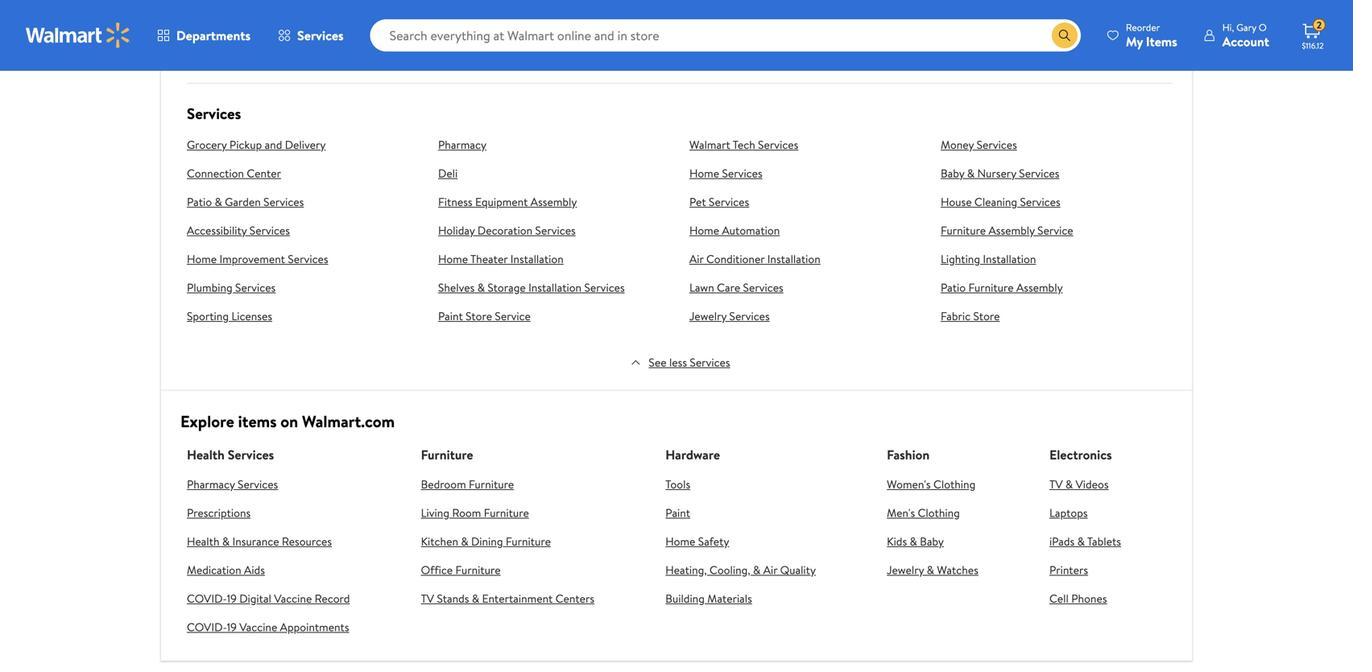 Task type: vqa. For each thing, say whether or not it's contained in the screenshot.


Task type: describe. For each thing, give the bounding box(es) containing it.
home for home theater installation
[[438, 251, 468, 267]]

living room furniture link
[[421, 506, 595, 521]]

on
[[281, 410, 298, 433]]

installation up paint store service link on the left top
[[529, 280, 582, 296]]

explore
[[180, 410, 234, 433]]

fabric store link
[[941, 309, 1173, 324]]

women's clothing
[[887, 477, 976, 493]]

tv & videos link
[[1050, 477, 1121, 493]]

plumbing
[[187, 280, 233, 296]]

lighting
[[941, 251, 980, 267]]

room
[[452, 506, 481, 521]]

jewelry for jewelry services
[[690, 309, 727, 324]]

installation up lawn care services link
[[768, 251, 821, 267]]

account
[[1223, 33, 1270, 50]]

fabric
[[941, 309, 971, 324]]

home automation link
[[690, 223, 922, 238]]

paint store service link
[[438, 309, 670, 324]]

safety
[[698, 534, 729, 550]]

less for departments
[[657, 54, 675, 70]]

pharmacy services link
[[187, 477, 350, 493]]

furniture up office furniture link
[[506, 534, 551, 550]]

work
[[522, 8, 548, 23]]

hi,
[[1223, 21, 1234, 34]]

see for see less services
[[649, 355, 667, 371]]

furniture link
[[421, 446, 608, 464]]

bedroom
[[421, 477, 466, 493]]

cell phones
[[1050, 591, 1107, 607]]

work clothes store link
[[522, 8, 670, 23]]

cooling,
[[710, 563, 751, 579]]

pickup
[[230, 137, 262, 153]]

house cleaning services
[[941, 194, 1061, 210]]

home theater installation link
[[438, 251, 670, 267]]

plumbing services link
[[187, 280, 419, 296]]

kitchen
[[421, 534, 458, 550]]

clothing for women's clothing
[[934, 477, 976, 493]]

assembly for furniture
[[1017, 280, 1063, 296]]

tech
[[733, 137, 755, 153]]

men's clothing link
[[887, 506, 979, 521]]

air conditioner installation
[[690, 251, 821, 267]]

furniture up lighting
[[941, 223, 986, 238]]

health services link
[[187, 446, 363, 464]]

covid-19 vaccine appointments link
[[187, 620, 350, 636]]

services inside popup button
[[297, 27, 344, 44]]

service for furniture assembly service
[[1038, 223, 1074, 238]]

storage
[[488, 280, 526, 296]]

care
[[717, 280, 741, 296]]

furniture up the kitchen & dining furniture "link"
[[484, 506, 529, 521]]

aids
[[244, 563, 265, 579]]

home for home services
[[690, 166, 720, 181]]

walmart
[[690, 137, 731, 153]]

furniture assembly service link
[[941, 223, 1173, 238]]

tools link
[[666, 477, 816, 493]]

nursery
[[978, 166, 1017, 181]]

office
[[421, 563, 453, 579]]

0 vertical spatial vaccine
[[274, 591, 312, 607]]

cell
[[1050, 591, 1069, 607]]

deli link
[[438, 166, 670, 181]]

1 vertical spatial baby
[[920, 534, 944, 550]]

office furniture link
[[421, 563, 595, 579]]

& for tv
[[1066, 477, 1073, 493]]

reorder my items
[[1126, 21, 1178, 50]]

house
[[941, 194, 972, 210]]

& for kitchen
[[461, 534, 469, 550]]

tablets
[[1087, 534, 1121, 550]]

paint link
[[666, 506, 816, 521]]

tv for tv stands & entertainment centers
[[421, 591, 434, 607]]

patio for patio furniture assembly
[[941, 280, 966, 296]]

printers link
[[1050, 563, 1121, 579]]

grocery
[[187, 137, 227, 153]]

dining
[[471, 534, 503, 550]]

kitchen & dining furniture link
[[421, 534, 595, 550]]

furniture up living room furniture link
[[469, 477, 514, 493]]

home safety link
[[666, 534, 816, 550]]

hi, gary o account
[[1223, 21, 1270, 50]]

ipads & tablets link
[[1050, 534, 1121, 550]]

walmart.com
[[302, 410, 395, 433]]

ipads & tablets
[[1050, 534, 1121, 550]]

covid-19 digital vaccine record
[[187, 591, 350, 607]]

women's
[[887, 477, 931, 493]]

fitness equipment assembly link
[[438, 194, 670, 210]]

0 vertical spatial baby
[[941, 166, 965, 181]]

cell phones link
[[1050, 591, 1121, 607]]

patio & garden services
[[187, 194, 304, 210]]

gary
[[1237, 21, 1257, 34]]

store for fabric store
[[974, 309, 1000, 324]]

tv & videos
[[1050, 477, 1109, 493]]

see less services button
[[625, 355, 735, 371]]

building materials
[[666, 591, 752, 607]]

Walmart Site-Wide search field
[[370, 19, 1081, 52]]

1 horizontal spatial air
[[763, 563, 778, 579]]

shelves & storage installation services link
[[438, 280, 670, 296]]

walmart tech services link
[[690, 137, 922, 153]]

home for home automation
[[690, 223, 720, 238]]

medication aids
[[187, 563, 265, 579]]

money
[[941, 137, 974, 153]]

lawn
[[690, 280, 714, 296]]

kids & baby link
[[887, 534, 979, 550]]

building materials link
[[666, 591, 816, 607]]

heating, cooling, & air quality link
[[666, 563, 816, 579]]

glasses shop link
[[354, 8, 503, 23]]

see less services
[[649, 355, 730, 371]]

1 vertical spatial assembly
[[989, 223, 1035, 238]]

& right the cooling,
[[753, 563, 761, 579]]

furniture assembly service
[[941, 223, 1074, 238]]

patio for patio & garden services
[[187, 194, 212, 210]]

fashion
[[887, 446, 930, 464]]

grocery pickup and delivery link
[[187, 137, 419, 153]]

decoration
[[478, 223, 533, 238]]

covid- for covid-19 digital vaccine record
[[187, 591, 227, 607]]

fitness equipment assembly
[[438, 194, 577, 210]]

men's
[[887, 506, 915, 521]]

19 for digital
[[227, 591, 237, 607]]

Search search field
[[370, 19, 1081, 52]]

service for paint store service
[[495, 309, 531, 324]]



Task type: locate. For each thing, give the bounding box(es) containing it.
1 horizontal spatial tv
[[1050, 477, 1063, 493]]

0 vertical spatial less
[[657, 54, 675, 70]]

home up shelves
[[438, 251, 468, 267]]

patio up fabric
[[941, 280, 966, 296]]

lawn care services
[[690, 280, 784, 296]]

tv
[[1050, 477, 1063, 493], [421, 591, 434, 607]]

laptops link
[[1050, 506, 1121, 521]]

0 vertical spatial departments
[[176, 27, 251, 44]]

medication aids link
[[187, 563, 350, 579]]

jewelry & watches
[[887, 563, 979, 579]]

health for health services
[[187, 446, 225, 464]]

money services
[[941, 137, 1017, 153]]

tv left the stands
[[421, 591, 434, 607]]

tv up laptops
[[1050, 477, 1063, 493]]

insurance
[[232, 534, 279, 550]]

1 covid- from the top
[[187, 591, 227, 607]]

2 vertical spatial assembly
[[1017, 280, 1063, 296]]

19 down covid-19 digital vaccine record link
[[227, 620, 237, 636]]

0 horizontal spatial patio
[[187, 194, 212, 210]]

home up "heating,"
[[666, 534, 696, 550]]

clothing down women's clothing link
[[918, 506, 960, 521]]

covid-19 vaccine appointments
[[187, 620, 349, 636]]

videos
[[1076, 477, 1109, 493]]

& for patio
[[215, 194, 222, 210]]

1 19 from the top
[[227, 591, 237, 607]]

furniture
[[941, 223, 986, 238], [969, 280, 1014, 296], [421, 446, 473, 464], [469, 477, 514, 493], [484, 506, 529, 521], [506, 534, 551, 550], [456, 563, 501, 579]]

walmart image
[[26, 23, 131, 48]]

ipads
[[1050, 534, 1075, 550]]

furniture up bedroom
[[421, 446, 473, 464]]

health for health & insurance resources
[[187, 534, 220, 550]]

vaccine up appointments
[[274, 591, 312, 607]]

& for jewelry
[[927, 563, 935, 579]]

tv stands & entertainment centers
[[421, 591, 595, 607]]

covid- for covid-19 vaccine appointments
[[187, 620, 227, 636]]

improvement
[[219, 251, 285, 267]]

service down house cleaning services link
[[1038, 223, 1074, 238]]

connection center link
[[187, 166, 419, 181]]

1 vertical spatial pharmacy
[[187, 477, 235, 493]]

& for health
[[222, 534, 230, 550]]

home improvement services link
[[187, 251, 419, 267]]

materials
[[708, 591, 752, 607]]

patio & garden services link
[[187, 194, 419, 210]]

0 horizontal spatial departments
[[176, 27, 251, 44]]

pharmacy up deli
[[438, 137, 487, 153]]

shelves
[[438, 280, 475, 296]]

reorder
[[1126, 21, 1160, 34]]

store right 'clothes' at the top left
[[591, 8, 618, 23]]

1 vertical spatial health
[[187, 534, 220, 550]]

patio furniture assembly
[[941, 280, 1063, 296]]

1 vertical spatial tv
[[421, 591, 434, 607]]

office furniture
[[421, 563, 501, 579]]

shop
[[393, 8, 418, 23]]

connection
[[187, 166, 244, 181]]

& left videos
[[1066, 477, 1073, 493]]

store for paint store service
[[466, 309, 492, 324]]

store right scrubs
[[725, 8, 752, 23]]

phones
[[1072, 591, 1107, 607]]

& for baby
[[967, 166, 975, 181]]

pharmacy for pharmacy services
[[187, 477, 235, 493]]

kids & baby
[[887, 534, 944, 550]]

baby up house
[[941, 166, 965, 181]]

center
[[247, 166, 281, 181]]

bedroom furniture
[[421, 477, 514, 493]]

0 vertical spatial see
[[637, 54, 655, 70]]

printers
[[1050, 563, 1088, 579]]

connection center
[[187, 166, 281, 181]]

1 horizontal spatial departments
[[678, 54, 742, 70]]

prescriptions
[[187, 506, 251, 521]]

0 vertical spatial tv
[[1050, 477, 1063, 493]]

assembly for equipment
[[531, 194, 577, 210]]

1 vertical spatial air
[[763, 563, 778, 579]]

jewelry services link
[[690, 309, 922, 324]]

home improvement services
[[187, 251, 328, 267]]

home services link
[[690, 166, 922, 181]]

& up medication aids
[[222, 534, 230, 550]]

1 horizontal spatial jewelry
[[887, 563, 924, 579]]

baby & nursery services link
[[941, 166, 1173, 181]]

home for home safety
[[666, 534, 696, 550]]

baby down men's clothing link
[[920, 534, 944, 550]]

0 vertical spatial patio
[[187, 194, 212, 210]]

covid-19 digital vaccine record link
[[187, 591, 350, 607]]

1 vertical spatial service
[[495, 309, 531, 324]]

departments inside popup button
[[176, 27, 251, 44]]

1 vertical spatial vaccine
[[240, 620, 277, 636]]

paint down shelves
[[438, 309, 463, 324]]

1 horizontal spatial service
[[1038, 223, 1074, 238]]

0 horizontal spatial pharmacy
[[187, 477, 235, 493]]

0 horizontal spatial service
[[495, 309, 531, 324]]

1 vertical spatial covid-
[[187, 620, 227, 636]]

0 vertical spatial air
[[690, 251, 704, 267]]

accessibility services
[[187, 223, 290, 238]]

holiday
[[438, 223, 475, 238]]

1 horizontal spatial patio
[[941, 280, 966, 296]]

tv for tv & videos
[[1050, 477, 1063, 493]]

plumbing services
[[187, 280, 276, 296]]

19 left digital
[[227, 591, 237, 607]]

& for kids
[[910, 534, 917, 550]]

service
[[1038, 223, 1074, 238], [495, 309, 531, 324]]

0 vertical spatial pharmacy
[[438, 137, 487, 153]]

men's clothing
[[887, 506, 960, 521]]

installation up shelves & storage installation services
[[511, 251, 564, 267]]

clothing for men's clothing
[[918, 506, 960, 521]]

& right kids
[[910, 534, 917, 550]]

health & insurance resources link
[[187, 534, 350, 550]]

paint down tools
[[666, 506, 690, 521]]

store right fabric
[[974, 309, 1000, 324]]

installation down the furniture assembly service on the top of the page
[[983, 251, 1036, 267]]

jewelry down kids
[[887, 563, 924, 579]]

less for services
[[669, 355, 687, 371]]

jewelry & watches link
[[887, 563, 979, 579]]

0 vertical spatial clothing
[[934, 477, 976, 493]]

store for scrubs store
[[725, 8, 752, 23]]

& right ipads
[[1078, 534, 1085, 550]]

health down explore
[[187, 446, 225, 464]]

assembly up fabric store link
[[1017, 280, 1063, 296]]

1 horizontal spatial paint
[[666, 506, 690, 521]]

accessibility
[[187, 223, 247, 238]]

fabric store
[[941, 309, 1000, 324]]

living
[[421, 506, 450, 521]]

store down shelves
[[466, 309, 492, 324]]

assembly down "house cleaning services"
[[989, 223, 1035, 238]]

home up plumbing in the top left of the page
[[187, 251, 217, 267]]

vaccine down digital
[[240, 620, 277, 636]]

vaccine
[[274, 591, 312, 607], [240, 620, 277, 636]]

& right shelves
[[478, 280, 485, 296]]

2 covid- from the top
[[187, 620, 227, 636]]

pet
[[690, 194, 706, 210]]

search icon image
[[1058, 29, 1071, 42]]

pharmacy for the "pharmacy" link
[[438, 137, 487, 153]]

0 vertical spatial covid-
[[187, 591, 227, 607]]

2 health from the top
[[187, 534, 220, 550]]

1 horizontal spatial pharmacy
[[438, 137, 487, 153]]

paint for paint link
[[666, 506, 690, 521]]

medication
[[187, 563, 241, 579]]

0 vertical spatial health
[[187, 446, 225, 464]]

& right the stands
[[472, 591, 479, 607]]

digital
[[240, 591, 271, 607]]

holiday decoration services
[[438, 223, 576, 238]]

hardware
[[666, 446, 720, 464]]

0 horizontal spatial jewelry
[[690, 309, 727, 324]]

1 vertical spatial see
[[649, 355, 667, 371]]

assembly down deli link at the left top of page
[[531, 194, 577, 210]]

departments button
[[143, 16, 264, 55]]

prescriptions link
[[187, 506, 350, 521]]

conditioner
[[707, 251, 765, 267]]

patio down connection
[[187, 194, 212, 210]]

air up lawn
[[690, 251, 704, 267]]

health up medication
[[187, 534, 220, 550]]

record
[[315, 591, 350, 607]]

jewelry down lawn
[[690, 309, 727, 324]]

1 vertical spatial patio
[[941, 280, 966, 296]]

air conditioner installation link
[[690, 251, 922, 267]]

home
[[690, 166, 720, 181], [690, 223, 720, 238], [187, 251, 217, 267], [438, 251, 468, 267], [666, 534, 696, 550]]

electronics link
[[1050, 446, 1134, 464]]

1 vertical spatial less
[[669, 355, 687, 371]]

women's clothing link
[[887, 477, 979, 493]]

& left the watches
[[927, 563, 935, 579]]

1 vertical spatial paint
[[666, 506, 690, 521]]

0 horizontal spatial paint
[[438, 309, 463, 324]]

1 vertical spatial departments
[[678, 54, 742, 70]]

&
[[967, 166, 975, 181], [215, 194, 222, 210], [478, 280, 485, 296], [1066, 477, 1073, 493], [222, 534, 230, 550], [461, 534, 469, 550], [910, 534, 917, 550], [1078, 534, 1085, 550], [753, 563, 761, 579], [927, 563, 935, 579], [472, 591, 479, 607]]

19
[[227, 591, 237, 607], [227, 620, 237, 636]]

furniture down kitchen & dining furniture
[[456, 563, 501, 579]]

home for home improvement services
[[187, 251, 217, 267]]

& left garden
[[215, 194, 222, 210]]

1 health from the top
[[187, 446, 225, 464]]

see for see less departments
[[637, 54, 655, 70]]

1 vertical spatial clothing
[[918, 506, 960, 521]]

accessibility services link
[[187, 223, 419, 238]]

air left quality
[[763, 563, 778, 579]]

2 19 from the top
[[227, 620, 237, 636]]

service down storage
[[495, 309, 531, 324]]

pharmacy up the prescriptions
[[187, 477, 235, 493]]

1 vertical spatial 19
[[227, 620, 237, 636]]

see
[[637, 54, 655, 70], [649, 355, 667, 371]]

items
[[1146, 33, 1178, 50]]

0 vertical spatial paint
[[438, 309, 463, 324]]

& for ipads
[[1078, 534, 1085, 550]]

scrubs store
[[690, 8, 752, 23]]

kids
[[887, 534, 907, 550]]

cleaning
[[975, 194, 1018, 210]]

& left nursery
[[967, 166, 975, 181]]

0 vertical spatial 19
[[227, 591, 237, 607]]

home down walmart
[[690, 166, 720, 181]]

heating, cooling, & air quality
[[666, 563, 816, 579]]

home down the pet
[[690, 223, 720, 238]]

0 vertical spatial service
[[1038, 223, 1074, 238]]

appointments
[[280, 620, 349, 636]]

baby
[[941, 166, 965, 181], [920, 534, 944, 550]]

& left dining
[[461, 534, 469, 550]]

laptops
[[1050, 506, 1088, 521]]

jewelry for jewelry & watches
[[887, 563, 924, 579]]

0 vertical spatial assembly
[[531, 194, 577, 210]]

grocery pickup and delivery
[[187, 137, 326, 153]]

paint for paint store service
[[438, 309, 463, 324]]

0 horizontal spatial air
[[690, 251, 704, 267]]

& for shelves
[[478, 280, 485, 296]]

lighting installation link
[[941, 251, 1173, 267]]

theater
[[471, 251, 508, 267]]

0 vertical spatial jewelry
[[690, 309, 727, 324]]

clothing down fashion link
[[934, 477, 976, 493]]

1 vertical spatial jewelry
[[887, 563, 924, 579]]

furniture down lighting installation
[[969, 280, 1014, 296]]

0 horizontal spatial tv
[[421, 591, 434, 607]]

19 for vaccine
[[227, 620, 237, 636]]

entertainment
[[482, 591, 553, 607]]



